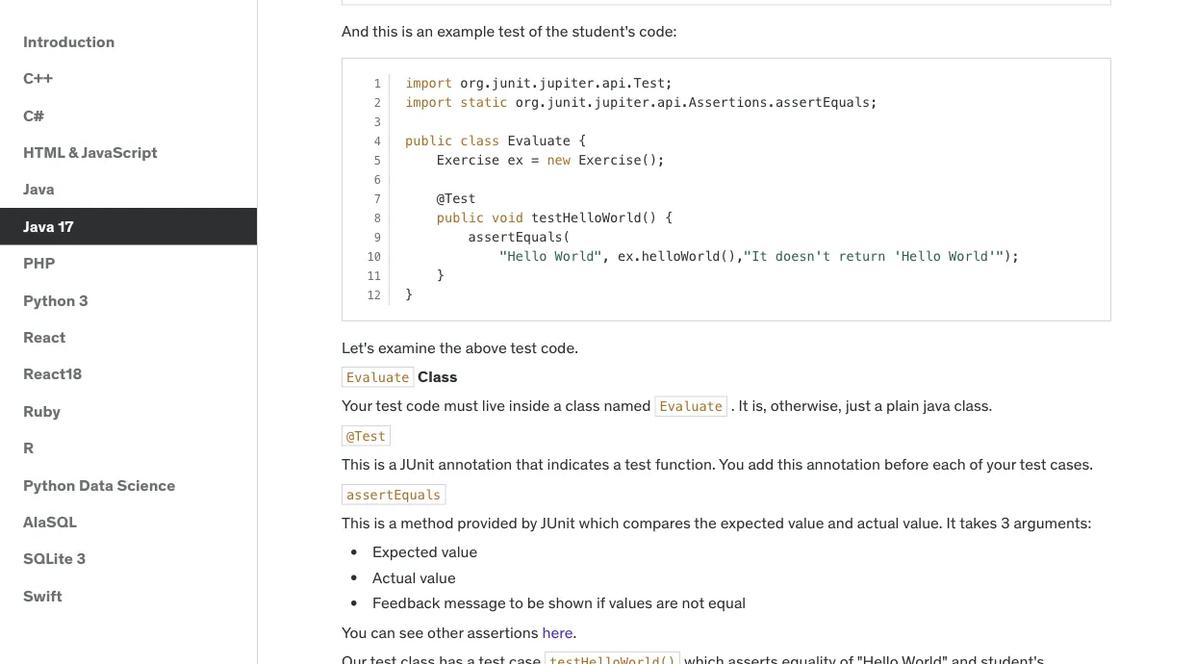 Task type: describe. For each thing, give the bounding box(es) containing it.
3 for sqlite 3
[[77, 549, 86, 569]]

python for python 3
[[23, 290, 76, 310]]

other
[[428, 622, 464, 642]]

are
[[657, 593, 678, 613]]

code:
[[639, 21, 677, 41]]

exercise for exercise ex =
[[437, 152, 500, 167]]

0 vertical spatial is
[[402, 21, 413, 41]]

'hello
[[894, 249, 941, 264]]

arguments:
[[1014, 513, 1092, 533]]

let's examine the above test code.
[[342, 337, 579, 357]]

0 horizontal spatial ;
[[665, 75, 673, 90]]

0 horizontal spatial ex
[[508, 152, 524, 167]]

method
[[401, 513, 454, 533]]

new
[[547, 152, 571, 167]]

introduction link
[[0, 23, 257, 60]]

1 horizontal spatial this
[[778, 454, 803, 474]]

junit for static
[[547, 95, 587, 110]]

compares
[[623, 513, 691, 533]]

0 horizontal spatial @test
[[347, 428, 386, 443]]

let's
[[342, 337, 375, 357]]

class inside evaluate class your test code must live inside a class named evaluate .  it is, otherwise, just a plain java class.
[[566, 396, 600, 415]]

student's
[[572, 21, 636, 41]]

evaluate for evaluate class your test code must live inside a class named evaluate .  it is, otherwise, just a plain java class.
[[347, 370, 410, 385]]

sqlite 3
[[23, 549, 86, 569]]

your
[[342, 396, 372, 415]]

this for this is a method provided by junit which compares the expected value and actual value. it takes 3 arguments: expected value actual value feedback message to be shown if values are not equal you can see other assertions here .
[[342, 513, 370, 533]]

test right example
[[499, 21, 525, 41]]

data
[[79, 475, 113, 495]]

and
[[342, 21, 369, 41]]

a inside this is a method provided by junit which compares the expected value and actual value. it takes 3 arguments: expected value actual value feedback message to be shown if values are not equal you can see other assertions here .
[[389, 513, 397, 533]]

above
[[466, 337, 507, 357]]

java 17 link
[[0, 208, 257, 245]]

actual
[[858, 513, 900, 533]]

examine
[[378, 337, 436, 357]]

17
[[58, 216, 74, 236]]

which
[[579, 513, 619, 533]]

to
[[510, 593, 524, 613]]

react18
[[23, 364, 82, 384]]

world"
[[555, 249, 602, 264]]

void
[[492, 210, 524, 225]]

by
[[522, 513, 538, 533]]

class
[[418, 366, 458, 386]]

r link
[[0, 430, 257, 467]]

&
[[68, 142, 78, 162]]

org for import
[[460, 75, 484, 90]]

ruby link
[[0, 393, 257, 430]]

1 vertical spatial }
[[405, 287, 413, 302]]

otherwise,
[[771, 396, 842, 415]]

python 3
[[23, 290, 88, 310]]

assertequals (
[[405, 229, 571, 244]]

c# link
[[0, 97, 257, 134]]

import org . junit . jupiter . api . test ;
[[405, 75, 673, 90]]

this is a junit annotation that indicates a test function. you add this annotation before each of your test cases.
[[342, 454, 1094, 474]]

c++ link
[[0, 60, 257, 97]]

if
[[597, 593, 605, 613]]

org for static
[[516, 95, 539, 110]]

be
[[527, 593, 545, 613]]

"hello world" , ex . helloworld (), "it doesn't return 'hello world'" );
[[500, 249, 1020, 264]]

java
[[924, 396, 951, 415]]

0 vertical spatial assertequals
[[776, 95, 870, 110]]

test left the "function."
[[625, 454, 652, 474]]

. inside evaluate class your test code must live inside a class named evaluate .  it is, otherwise, just a plain java class.
[[731, 396, 735, 415]]

the inside this is a method provided by junit which compares the expected value and actual value. it takes 3 arguments: expected value actual value feedback message to be shown if values are not equal you can see other assertions here .
[[694, 513, 717, 533]]

1 vertical spatial public
[[437, 210, 484, 225]]

evaluate class your test code must live inside a class named evaluate .  it is, otherwise, just a plain java class.
[[342, 366, 993, 415]]

python for python data science
[[23, 475, 76, 495]]

3 for python 3
[[79, 290, 88, 310]]

php link
[[0, 245, 257, 282]]

example
[[437, 21, 495, 41]]

sqlite
[[23, 549, 73, 569]]

0 vertical spatial public
[[405, 133, 453, 148]]

equal
[[709, 593, 746, 613]]

values
[[609, 593, 653, 613]]

cases.
[[1051, 454, 1094, 474]]

0 horizontal spatial this
[[373, 21, 398, 41]]

,
[[602, 249, 610, 264]]

1 horizontal spatial ex
[[618, 249, 634, 264]]

html & javascript
[[23, 142, 158, 162]]

that
[[516, 454, 544, 474]]

it inside this is a method provided by junit which compares the expected value and actual value. it takes 3 arguments: expected value actual value feedback message to be shown if values are not equal you can see other assertions here .
[[947, 513, 957, 533]]

java for java
[[23, 179, 54, 199]]

introduction
[[23, 31, 115, 51]]

html & javascript link
[[0, 134, 257, 171]]

0 horizontal spatial the
[[439, 337, 462, 357]]

0 vertical spatial you
[[719, 454, 745, 474]]

function.
[[655, 454, 716, 474]]

assertions
[[689, 95, 768, 110]]

static org . junit . jupiter . api . assertions . assertequals ;
[[460, 95, 878, 110]]

your
[[987, 454, 1017, 474]]

code.
[[541, 337, 579, 357]]

()
[[642, 210, 658, 225]]

void testhelloworld () {
[[492, 210, 673, 225]]

(),
[[721, 249, 744, 264]]

react link
[[0, 319, 257, 356]]

before
[[885, 454, 929, 474]]

python 3 link
[[0, 282, 257, 319]]

java for java 17
[[23, 216, 54, 236]]

jupiter for assertions
[[595, 95, 650, 110]]

here
[[542, 622, 573, 642]]

is for method
[[374, 513, 385, 533]]

doesn't
[[776, 249, 831, 264]]



Task type: vqa. For each thing, say whether or not it's contained in the screenshot.
sqlite 3
yes



Task type: locate. For each thing, give the bounding box(es) containing it.
1 vertical spatial 3
[[1001, 513, 1010, 533]]

assertequals for assertequals
[[347, 487, 441, 502]]

exercise right new
[[579, 152, 642, 167]]

1 vertical spatial ex
[[618, 249, 634, 264]]

1 horizontal spatial {
[[665, 210, 673, 225]]

1 vertical spatial value
[[442, 542, 478, 562]]

0 horizontal spatial }
[[405, 287, 413, 302]]

evaluate up your
[[347, 370, 410, 385]]

testhelloworld
[[531, 210, 642, 225]]

c++
[[23, 68, 53, 88]]

jupiter down test
[[595, 95, 650, 110]]

and
[[828, 513, 854, 533]]

expected
[[373, 542, 438, 562]]

0 vertical spatial ex
[[508, 152, 524, 167]]

1 vertical spatial python
[[23, 475, 76, 495]]

2 vertical spatial the
[[694, 513, 717, 533]]

1 this from the top
[[342, 454, 370, 474]]

();
[[642, 152, 665, 167]]

you left can
[[342, 622, 367, 642]]

sqlite 3 link
[[0, 541, 257, 578]]

0 horizontal spatial api
[[602, 75, 626, 90]]

0 vertical spatial jupiter
[[539, 75, 595, 90]]

1 horizontal spatial exercise
[[579, 152, 642, 167]]

java 17
[[23, 216, 74, 236]]

this down your
[[342, 454, 370, 474]]

1 horizontal spatial assertequals
[[468, 229, 563, 244]]

2 horizontal spatial evaluate
[[660, 399, 723, 414]]

0 vertical spatial {
[[579, 133, 587, 148]]

java down html
[[23, 179, 54, 199]]

java
[[23, 179, 54, 199], [23, 216, 54, 236]]

. inside this is a method provided by junit which compares the expected value and actual value. it takes 3 arguments: expected value actual value feedback message to be shown if values are not equal you can see other assertions here .
[[573, 622, 577, 642]]

2 vertical spatial value
[[420, 567, 456, 587]]

assertequals right assertions
[[776, 95, 870, 110]]

1 horizontal spatial annotation
[[807, 454, 881, 474]]

2 vertical spatial evaluate
[[660, 399, 723, 414]]

return
[[839, 249, 886, 264]]

junit down code
[[400, 454, 435, 474]]

0 vertical spatial java
[[23, 179, 54, 199]]

python
[[23, 290, 76, 310], [23, 475, 76, 495]]

1 horizontal spatial org
[[516, 95, 539, 110]]

0 vertical spatial it
[[739, 396, 749, 415]]

code
[[406, 396, 440, 415]]

exercise for exercise ();
[[579, 152, 642, 167]]

the left student's
[[546, 21, 569, 41]]

value down provided
[[442, 542, 478, 562]]

import down an
[[405, 75, 453, 90]]

an
[[417, 21, 433, 41]]

assertequals for assertequals (
[[468, 229, 563, 244]]

0 vertical spatial python
[[23, 290, 76, 310]]

1 horizontal spatial the
[[546, 21, 569, 41]]

1 horizontal spatial }
[[437, 268, 445, 283]]

public up "exercise ex ="
[[405, 133, 453, 148]]

0 vertical spatial api
[[602, 75, 626, 90]]

3 down php link
[[79, 290, 88, 310]]

1 vertical spatial ;
[[870, 95, 878, 110]]

0 vertical spatial this
[[342, 454, 370, 474]]

value up feedback
[[420, 567, 456, 587]]

0 vertical spatial org
[[460, 75, 484, 90]]

junit for import
[[492, 75, 531, 90]]

junit right by
[[541, 513, 575, 533]]

1 horizontal spatial you
[[719, 454, 745, 474]]

1 exercise from the left
[[437, 152, 500, 167]]

this
[[342, 454, 370, 474], [342, 513, 370, 533]]

named
[[604, 396, 651, 415]]

class.
[[954, 396, 993, 415]]

} up examine
[[405, 287, 413, 302]]

exercise
[[437, 152, 500, 167], [579, 152, 642, 167]]

it inside evaluate class your test code must live inside a class named evaluate .  it is, otherwise, just a plain java class.
[[739, 396, 749, 415]]

0 horizontal spatial {
[[579, 133, 587, 148]]

class up "exercise ex ="
[[460, 133, 500, 148]]

1 vertical spatial junit
[[547, 95, 587, 110]]

ex left =
[[508, 152, 524, 167]]

1 annotation from the left
[[438, 454, 512, 474]]

annotation
[[438, 454, 512, 474], [807, 454, 881, 474]]

junit
[[492, 75, 531, 90], [547, 95, 587, 110]]

api for test
[[602, 75, 626, 90]]

ex right ,
[[618, 249, 634, 264]]

it left takes
[[947, 513, 957, 533]]

test right your on the right of the page
[[1020, 454, 1047, 474]]

3 right 'sqlite' on the bottom left of page
[[77, 549, 86, 569]]

1 vertical spatial class
[[566, 396, 600, 415]]

org up static
[[460, 75, 484, 90]]

science
[[117, 475, 175, 495]]

python up react
[[23, 290, 76, 310]]

1 vertical spatial jupiter
[[595, 95, 650, 110]]

0 horizontal spatial junit
[[492, 75, 531, 90]]

"it
[[744, 249, 768, 264]]

0 vertical spatial value
[[788, 513, 825, 533]]

feedback
[[373, 593, 440, 613]]

python up the alasql on the left bottom of page
[[23, 475, 76, 495]]

1 vertical spatial of
[[970, 454, 983, 474]]

this inside this is a method provided by junit which compares the expected value and actual value. it takes 3 arguments: expected value actual value feedback message to be shown if values are not equal you can see other assertions here .
[[342, 513, 370, 533]]

import for import org . junit . jupiter . api . test ;
[[405, 75, 453, 90]]

1 vertical spatial the
[[439, 337, 462, 357]]

@test up assertequals ( at the left top of page
[[437, 191, 476, 206]]

public up assertequals ( at the left top of page
[[437, 210, 484, 225]]

jupiter for test
[[539, 75, 595, 90]]

1 horizontal spatial class
[[566, 396, 600, 415]]

0 vertical spatial the
[[546, 21, 569, 41]]

0 vertical spatial class
[[460, 133, 500, 148]]

1 vertical spatial this
[[778, 454, 803, 474]]

1 horizontal spatial it
[[947, 513, 957, 533]]

2 annotation from the left
[[807, 454, 881, 474]]

0 vertical spatial @test
[[437, 191, 476, 206]]

r
[[23, 438, 34, 458]]

(
[[563, 229, 571, 244]]

1 import from the top
[[405, 75, 453, 90]]

"hello
[[500, 249, 547, 264]]

it
[[739, 396, 749, 415], [947, 513, 957, 533]]

1 horizontal spatial junit
[[541, 513, 575, 533]]

1 horizontal spatial @test
[[437, 191, 476, 206]]

1 vertical spatial import
[[405, 95, 453, 110]]

import for import
[[405, 95, 453, 110]]

0 vertical spatial of
[[529, 21, 542, 41]]

value left and
[[788, 513, 825, 533]]

1 vertical spatial assertequals
[[468, 229, 563, 244]]

);
[[1004, 249, 1020, 264]]

0 vertical spatial }
[[437, 268, 445, 283]]

import left static
[[405, 95, 453, 110]]

inside
[[509, 396, 550, 415]]

0 vertical spatial 3
[[79, 290, 88, 310]]

java left 17
[[23, 216, 54, 236]]

0 horizontal spatial of
[[529, 21, 542, 41]]

2 vertical spatial 3
[[77, 549, 86, 569]]

ruby
[[23, 401, 61, 421]]

2 import from the top
[[405, 95, 453, 110]]

javascript
[[81, 142, 158, 162]]

0 vertical spatial evaluate
[[508, 133, 571, 148]]

static
[[460, 95, 508, 110]]

and this is an example test of the student's code:
[[342, 21, 677, 41]]

helloworld
[[642, 249, 721, 264]]

junit up static
[[492, 75, 531, 90]]

html
[[23, 142, 65, 162]]

2 vertical spatial assertequals
[[347, 487, 441, 502]]

assertions
[[468, 622, 539, 642]]

2 java from the top
[[23, 216, 54, 236]]

public
[[405, 133, 453, 148], [437, 210, 484, 225]]

api left test
[[602, 75, 626, 90]]

annotation up and
[[807, 454, 881, 474]]

test
[[499, 21, 525, 41], [510, 337, 537, 357], [376, 396, 403, 415], [625, 454, 652, 474], [1020, 454, 1047, 474]]

1 vertical spatial {
[[665, 210, 673, 225]]

1 vertical spatial evaluate
[[347, 370, 410, 385]]

each
[[933, 454, 966, 474]]

you
[[719, 454, 745, 474], [342, 622, 367, 642]]

0 horizontal spatial junit
[[400, 454, 435, 474]]

react18 link
[[0, 356, 257, 393]]

1 horizontal spatial api
[[658, 95, 681, 110]]

php
[[23, 253, 55, 273]]

0 horizontal spatial evaluate
[[347, 370, 410, 385]]

not
[[682, 593, 705, 613]]

class
[[460, 133, 500, 148], [566, 396, 600, 415]]

0 horizontal spatial it
[[739, 396, 749, 415]]

is inside this is a method provided by junit which compares the expected value and actual value. it takes 3 arguments: expected value actual value feedback message to be shown if values are not equal you can see other assertions here .
[[374, 513, 385, 533]]

test right your
[[376, 396, 403, 415]]

3 right takes
[[1001, 513, 1010, 533]]

the left expected
[[694, 513, 717, 533]]

1 vertical spatial api
[[658, 95, 681, 110]]

test left code. in the bottom of the page
[[510, 337, 537, 357]]

you left the add at the right of the page
[[719, 454, 745, 474]]

@test down your
[[347, 428, 386, 443]]

1 vertical spatial junit
[[541, 513, 575, 533]]

python data science link
[[0, 467, 257, 504]]

0 vertical spatial this
[[373, 21, 398, 41]]

org down import org . junit . jupiter . api . test ;
[[516, 95, 539, 110]]

java inside java 17 link
[[23, 216, 54, 236]]

live
[[482, 396, 505, 415]]

2 exercise from the left
[[579, 152, 642, 167]]

1 vertical spatial it
[[947, 513, 957, 533]]

1 vertical spatial you
[[342, 622, 367, 642]]

of up import org . junit . jupiter . api . test ;
[[529, 21, 542, 41]]

this
[[373, 21, 398, 41], [778, 454, 803, 474]]

junit down import org . junit . jupiter . api . test ;
[[547, 95, 587, 110]]

1 vertical spatial this
[[342, 513, 370, 533]]

the up class on the bottom left
[[439, 337, 462, 357]]

add
[[748, 454, 774, 474]]

test
[[634, 75, 665, 90]]

1 python from the top
[[23, 290, 76, 310]]

value.
[[903, 513, 943, 533]]

is for junit
[[374, 454, 385, 474]]

this left method
[[342, 513, 370, 533]]

1 java from the top
[[23, 179, 54, 199]]

0 horizontal spatial class
[[460, 133, 500, 148]]

c#
[[23, 105, 44, 125]]

1 vertical spatial is
[[374, 454, 385, 474]]

{ up exercise ();
[[579, 133, 587, 148]]

0 horizontal spatial org
[[460, 75, 484, 90]]

a
[[554, 396, 562, 415], [875, 396, 883, 415], [389, 454, 397, 474], [613, 454, 622, 474], [389, 513, 397, 533]]

alasql
[[23, 512, 77, 532]]

1 vertical spatial org
[[516, 95, 539, 110]]

class left the named
[[566, 396, 600, 415]]

annotation left that
[[438, 454, 512, 474]]

assertequals up method
[[347, 487, 441, 502]]

this right and
[[373, 21, 398, 41]]

java inside java link
[[23, 179, 54, 199]]

exercise ex =
[[437, 152, 539, 167]]

this right the add at the right of the page
[[778, 454, 803, 474]]

can
[[371, 622, 396, 642]]

shown
[[548, 593, 593, 613]]

evaluate for evaluate
[[508, 133, 571, 148]]

react
[[23, 327, 66, 347]]

1 horizontal spatial evaluate
[[508, 133, 571, 148]]

test inside evaluate class your test code must live inside a class named evaluate .  it is, otherwise, just a plain java class.
[[376, 396, 403, 415]]

1 horizontal spatial ;
[[870, 95, 878, 110]]

jupiter down student's
[[539, 75, 595, 90]]

1 vertical spatial java
[[23, 216, 54, 236]]

just
[[846, 396, 871, 415]]

3
[[79, 290, 88, 310], [1001, 513, 1010, 533], [77, 549, 86, 569]]

{
[[579, 133, 587, 148], [665, 210, 673, 225]]

you inside this is a method provided by junit which compares the expected value and actual value. it takes 3 arguments: expected value actual value feedback message to be shown if values are not equal you can see other assertions here .
[[342, 622, 367, 642]]

0 vertical spatial import
[[405, 75, 453, 90]]

2 horizontal spatial assertequals
[[776, 95, 870, 110]]

{ right '()' on the top of page
[[665, 210, 673, 225]]

value
[[788, 513, 825, 533], [442, 542, 478, 562], [420, 567, 456, 587]]

0 vertical spatial junit
[[400, 454, 435, 474]]

api down test
[[658, 95, 681, 110]]

0 horizontal spatial assertequals
[[347, 487, 441, 502]]

of left your on the right of the page
[[970, 454, 983, 474]]

expected
[[721, 513, 785, 533]]

it left is,
[[739, 396, 749, 415]]

2 python from the top
[[23, 475, 76, 495]]

evaluate
[[508, 133, 571, 148], [347, 370, 410, 385], [660, 399, 723, 414]]

api for assertions
[[658, 95, 681, 110]]

} down assertequals ( at the left top of page
[[437, 268, 445, 283]]

assertequals
[[776, 95, 870, 110], [468, 229, 563, 244], [347, 487, 441, 502]]

3 inside this is a method provided by junit which compares the expected value and actual value. it takes 3 arguments: expected value actual value feedback message to be shown if values are not equal you can see other assertions here .
[[1001, 513, 1010, 533]]

2 horizontal spatial the
[[694, 513, 717, 533]]

1 horizontal spatial junit
[[547, 95, 587, 110]]

2 vertical spatial is
[[374, 513, 385, 533]]

swift
[[23, 586, 62, 606]]

0 horizontal spatial you
[[342, 622, 367, 642]]

message
[[444, 593, 506, 613]]

actual
[[373, 567, 416, 587]]

2 this from the top
[[342, 513, 370, 533]]

0 vertical spatial ;
[[665, 75, 673, 90]]

alasql link
[[0, 504, 257, 541]]

0 vertical spatial junit
[[492, 75, 531, 90]]

1 vertical spatial @test
[[347, 428, 386, 443]]

jupiter
[[539, 75, 595, 90], [595, 95, 650, 110]]

junit inside this is a method provided by junit which compares the expected value and actual value. it takes 3 arguments: expected value actual value feedback message to be shown if values are not equal you can see other assertions here .
[[541, 513, 575, 533]]

@test
[[437, 191, 476, 206], [347, 428, 386, 443]]

exercise ();
[[579, 152, 665, 167]]

evaluate up =
[[508, 133, 571, 148]]

see
[[399, 622, 424, 642]]

evaluate up the "function."
[[660, 399, 723, 414]]

this for this is a junit annotation that indicates a test function. you add this annotation before each of your test cases.
[[342, 454, 370, 474]]

0 horizontal spatial exercise
[[437, 152, 500, 167]]

0 horizontal spatial annotation
[[438, 454, 512, 474]]

assertequals down void
[[468, 229, 563, 244]]

1 horizontal spatial of
[[970, 454, 983, 474]]

exercise down static
[[437, 152, 500, 167]]

=
[[531, 152, 539, 167]]



